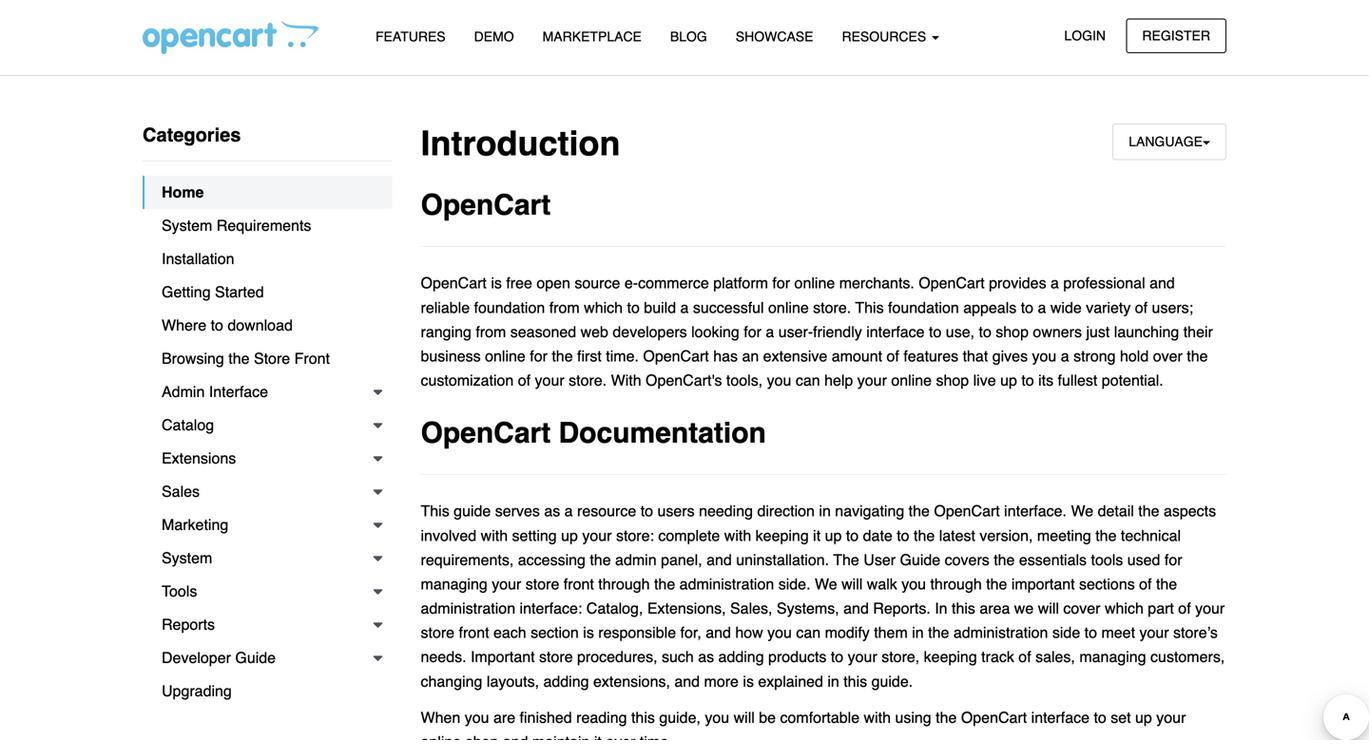 Task type: locate. For each thing, give the bounding box(es) containing it.
1 horizontal spatial administration
[[680, 576, 774, 593]]

this inside the opencart is free open source e-commerce platform for online merchants. opencart provides a professional and reliable foundation from which to build a successful online store. this foundation appeals to a wide variety of users; ranging from seasoned web developers looking for a user-friendly interface to use, to shop owners just launching their business online for the first time. opencart has an extensive amount of features that gives you a strong hold over the customization of your store. with opencart's tools, you can help your online shop live up to its fullest potential.
[[855, 299, 884, 316]]

time. down guide,
[[640, 734, 673, 741]]

0 horizontal spatial shop
[[466, 734, 499, 741]]

store. up friendly
[[813, 299, 851, 316]]

for inside this guide serves as a resource to users needing direction in navigating the opencart interface. we detail the aspects involved with setting up your store: complete with keeping it up to date to the latest version, meeting the technical requirements, accessing the admin panel, and uninstallation. the user guide covers the essentials tools used for managing your store front through the administration side. we will walk you through the important sections of the administration interface: catalog, extensions, sales, systems, and reports. in this area we will cover which part of your store front each section is responsible for, and how you can modify them in the administration side to meet your store's needs. important store procedures, such as adding products to your store, keeping track of sales, managing customers, changing layouts, adding extensions, and more is explained in this guide.
[[1165, 551, 1182, 569]]

it down reading
[[594, 734, 602, 741]]

1 horizontal spatial will
[[842, 576, 863, 593]]

2 vertical spatial will
[[734, 709, 755, 727]]

in right direction
[[819, 503, 831, 520]]

for
[[772, 275, 790, 292], [744, 323, 762, 341], [530, 348, 548, 365], [1165, 551, 1182, 569]]

you
[[1032, 348, 1057, 365], [767, 372, 791, 389], [902, 576, 926, 593], [767, 624, 792, 642], [465, 709, 489, 727], [705, 709, 729, 727]]

reliable
[[421, 299, 470, 316]]

has
[[713, 348, 738, 365]]

1 vertical spatial administration
[[421, 600, 515, 618]]

the down panel,
[[654, 576, 675, 593]]

1 vertical spatial this
[[421, 503, 449, 520]]

this guide serves as a resource to users needing direction in navigating the opencart interface. we detail the aspects involved with setting up your store: complete with keeping it up to date to the latest version, meeting the technical requirements, accessing the admin panel, and uninstallation. the user guide covers the essentials tools used for managing your store front through the administration side. we will walk you through the important sections of the administration interface: catalog, extensions, sales, systems, and reports. in this area we will cover which part of your store front each section is responsible for, and how you can modify them in the administration side to meet your store's needs. important store procedures, such as adding products to your store, keeping track of sales, managing customers, changing layouts, adding extensions, and more is explained in this guide.
[[421, 503, 1225, 691]]

is
[[491, 275, 502, 292], [583, 624, 594, 642], [743, 673, 754, 691]]

0 vertical spatial we
[[1071, 503, 1094, 520]]

the down their
[[1187, 348, 1208, 365]]

a
[[1051, 275, 1059, 292], [680, 299, 689, 316], [1038, 299, 1046, 316], [766, 323, 774, 341], [1061, 348, 1069, 365], [564, 503, 573, 520]]

1 vertical spatial store.
[[569, 372, 607, 389]]

administration up each
[[421, 600, 515, 618]]

store up "needs."
[[421, 624, 455, 642]]

0 vertical spatial this
[[952, 600, 975, 618]]

as right such
[[698, 649, 714, 666]]

keeping
[[756, 527, 809, 545], [924, 649, 977, 666]]

up right live
[[1000, 372, 1017, 389]]

with down needing
[[724, 527, 751, 545]]

when you are finished reading this guide, you will be comfortable with using the opencart interface to set up your online shop and maintain it over time.
[[421, 709, 1186, 741]]

1 horizontal spatial shop
[[936, 372, 969, 389]]

and right panel,
[[707, 551, 732, 569]]

0 horizontal spatial this
[[631, 709, 655, 727]]

0 horizontal spatial adding
[[543, 673, 589, 691]]

variety
[[1086, 299, 1131, 316]]

with left the using
[[864, 709, 891, 727]]

accessing
[[518, 551, 586, 569]]

opencart down customization
[[421, 417, 551, 450]]

0 horizontal spatial over
[[606, 734, 636, 741]]

2 vertical spatial shop
[[466, 734, 499, 741]]

0 horizontal spatial administration
[[421, 600, 515, 618]]

will inside 'when you are finished reading this guide, you will be comfortable with using the opencart interface to set up your online shop and maintain it over time.'
[[734, 709, 755, 727]]

1 vertical spatial keeping
[[924, 649, 977, 666]]

0 vertical spatial can
[[796, 372, 820, 389]]

2 vertical spatial administration
[[954, 624, 1048, 642]]

system for system requirements
[[162, 217, 212, 234]]

comfortable
[[780, 709, 860, 727]]

foundation up use,
[[888, 299, 959, 316]]

1 vertical spatial we
[[815, 576, 837, 593]]

0 horizontal spatial interface
[[866, 323, 925, 341]]

of down seasoned
[[518, 372, 531, 389]]

which up meet
[[1105, 600, 1144, 618]]

this right in
[[952, 600, 975, 618]]

sales link
[[143, 475, 392, 509]]

in right them
[[912, 624, 924, 642]]

to left set
[[1094, 709, 1107, 727]]

shop left live
[[936, 372, 969, 389]]

1 vertical spatial over
[[606, 734, 636, 741]]

and up the users;
[[1150, 275, 1175, 292]]

friendly
[[813, 323, 862, 341]]

fullest
[[1058, 372, 1098, 389]]

customers,
[[1151, 649, 1225, 666]]

catalog,
[[586, 600, 643, 618]]

managing down meet
[[1080, 649, 1146, 666]]

and down are
[[503, 734, 528, 741]]

up right set
[[1135, 709, 1152, 727]]

is right section
[[583, 624, 594, 642]]

1 horizontal spatial is
[[583, 624, 594, 642]]

1 vertical spatial interface
[[1031, 709, 1090, 727]]

0 vertical spatial interface
[[866, 323, 925, 341]]

of
[[1135, 299, 1148, 316], [887, 348, 899, 365], [518, 372, 531, 389], [1139, 576, 1152, 593], [1178, 600, 1191, 618], [1019, 649, 1031, 666]]

front left each
[[459, 624, 489, 642]]

interface:
[[520, 600, 582, 618]]

a left resource on the left bottom
[[564, 503, 573, 520]]

system
[[162, 217, 212, 234], [162, 550, 212, 567]]

up inside the opencart is free open source e-commerce platform for online merchants. opencart provides a professional and reliable foundation from which to build a successful online store. this foundation appeals to a wide variety of users; ranging from seasoned web developers looking for a user-friendly interface to use, to shop owners just launching their business online for the first time. opencart has an extensive amount of features that gives you a strong hold over the customization of your store. with opencart's tools, you can help your online shop live up to its fullest potential.
[[1000, 372, 1017, 389]]

through up catalog,
[[598, 576, 650, 593]]

showcase link
[[722, 20, 828, 53]]

online inside 'when you are finished reading this guide, you will be comfortable with using the opencart interface to set up your online shop and maintain it over time.'
[[421, 734, 461, 741]]

your down requirements,
[[492, 576, 521, 593]]

0 vertical spatial it
[[813, 527, 821, 545]]

0 horizontal spatial with
[[481, 527, 508, 545]]

1 horizontal spatial which
[[1105, 600, 1144, 618]]

0 vertical spatial store.
[[813, 299, 851, 316]]

amount
[[832, 348, 882, 365]]

system down home
[[162, 217, 212, 234]]

0 horizontal spatial foundation
[[474, 299, 545, 316]]

upgrading
[[162, 683, 232, 700]]

language button
[[1113, 124, 1227, 160]]

1 horizontal spatial managing
[[1080, 649, 1146, 666]]

as
[[544, 503, 560, 520], [698, 649, 714, 666]]

getting
[[162, 283, 211, 301]]

1 horizontal spatial interface
[[1031, 709, 1090, 727]]

getting started link
[[143, 276, 392, 309]]

0 vertical spatial time.
[[606, 348, 639, 365]]

1 vertical spatial from
[[476, 323, 506, 341]]

and down such
[[674, 673, 700, 691]]

is right 'more'
[[743, 673, 754, 691]]

2 vertical spatial in
[[828, 673, 839, 691]]

interface.
[[1004, 503, 1067, 520]]

and inside 'when you are finished reading this guide, you will be comfortable with using the opencart interface to set up your online shop and maintain it over time.'
[[503, 734, 528, 741]]

1 vertical spatial system
[[162, 550, 212, 567]]

1 vertical spatial is
[[583, 624, 594, 642]]

1 vertical spatial guide
[[235, 649, 276, 667]]

is left free
[[491, 275, 502, 292]]

0 vertical spatial from
[[549, 299, 580, 316]]

serves
[[495, 503, 540, 520]]

which inside this guide serves as a resource to users needing direction in navigating the opencart interface. we detail the aspects involved with setting up your store: complete with keeping it up to date to the latest version, meeting the technical requirements, accessing the admin panel, and uninstallation. the user guide covers the essentials tools used for managing your store front through the administration side. we will walk you through the important sections of the administration interface: catalog, extensions, sales, systems, and reports. in this area we will cover which part of your store front each section is responsible for, and how you can modify them in the administration side to meet your store's needs. important store procedures, such as adding products to your store, keeping track of sales, managing customers, changing layouts, adding extensions, and more is explained in this guide.
[[1105, 600, 1144, 618]]

you up products
[[767, 624, 792, 642]]

wide
[[1051, 299, 1082, 316]]

it inside 'when you are finished reading this guide, you will be comfortable with using the opencart interface to set up your online shop and maintain it over time.'
[[594, 734, 602, 741]]

the left admin
[[590, 551, 611, 569]]

store
[[254, 350, 290, 368]]

will
[[842, 576, 863, 593], [1038, 600, 1059, 618], [734, 709, 755, 727]]

system requirements link
[[143, 209, 392, 242]]

the up technical
[[1138, 503, 1160, 520]]

0 vertical spatial system
[[162, 217, 212, 234]]

your right set
[[1156, 709, 1186, 727]]

finished
[[520, 709, 572, 727]]

over inside the opencart is free open source e-commerce platform for online merchants. opencart provides a professional and reliable foundation from which to build a successful online store. this foundation appeals to a wide variety of users; ranging from seasoned web developers looking for a user-friendly interface to use, to shop owners just launching their business online for the first time. opencart has an extensive amount of features that gives you a strong hold over the customization of your store. with opencart's tools, you can help your online shop live up to its fullest potential.
[[1153, 348, 1183, 365]]

keeping up uninstallation.
[[756, 527, 809, 545]]

important
[[471, 649, 535, 666]]

extensions,
[[593, 673, 670, 691]]

ranging
[[421, 323, 472, 341]]

1 horizontal spatial through
[[930, 576, 982, 593]]

0 vertical spatial this
[[855, 299, 884, 316]]

1 vertical spatial it
[[594, 734, 602, 741]]

can down 'extensive'
[[796, 372, 820, 389]]

1 horizontal spatial over
[[1153, 348, 1183, 365]]

will right we
[[1038, 600, 1059, 618]]

complete
[[658, 527, 720, 545]]

0 horizontal spatial keeping
[[756, 527, 809, 545]]

1 vertical spatial this
[[844, 673, 867, 691]]

0 vertical spatial which
[[584, 299, 623, 316]]

is inside the opencart is free open source e-commerce platform for online merchants. opencart provides a professional and reliable foundation from which to build a successful online store. this foundation appeals to a wide variety of users; ranging from seasoned web developers looking for a user-friendly interface to use, to shop owners just launching their business online for the first time. opencart has an extensive amount of features that gives you a strong hold over the customization of your store. with opencart's tools, you can help your online shop live up to its fullest potential.
[[491, 275, 502, 292]]

time.
[[606, 348, 639, 365], [640, 734, 673, 741]]

0 vertical spatial shop
[[996, 323, 1029, 341]]

1 through from the left
[[598, 576, 650, 593]]

customization
[[421, 372, 514, 389]]

this down merchants.
[[855, 299, 884, 316]]

1 vertical spatial store
[[421, 624, 455, 642]]

to down appeals
[[979, 323, 992, 341]]

it
[[813, 527, 821, 545], [594, 734, 602, 741]]

and right for,
[[706, 624, 731, 642]]

managing
[[421, 576, 488, 593], [1080, 649, 1146, 666]]

store
[[526, 576, 559, 593], [421, 624, 455, 642], [539, 649, 573, 666]]

adding
[[718, 649, 764, 666], [543, 673, 589, 691]]

time. inside the opencart is free open source e-commerce platform for online merchants. opencart provides a professional and reliable foundation from which to build a successful online store. this foundation appeals to a wide variety of users; ranging from seasoned web developers looking for a user-friendly interface to use, to shop owners just launching their business online for the first time. opencart has an extensive amount of features that gives you a strong hold over the customization of your store. with opencart's tools, you can help your online shop live up to its fullest potential.
[[606, 348, 639, 365]]

store down section
[[539, 649, 573, 666]]

2 system from the top
[[162, 550, 212, 567]]

front down the accessing
[[564, 576, 594, 593]]

the
[[833, 551, 859, 569]]

can down systems, on the right bottom
[[796, 624, 821, 642]]

1 vertical spatial as
[[698, 649, 714, 666]]

demo link
[[460, 20, 528, 53]]

e-
[[625, 275, 638, 292]]

with down guide
[[481, 527, 508, 545]]

managing down requirements,
[[421, 576, 488, 593]]

1 horizontal spatial this
[[855, 299, 884, 316]]

a inside this guide serves as a resource to users needing direction in navigating the opencart interface. we detail the aspects involved with setting up your store: complete with keeping it up to date to the latest version, meeting the technical requirements, accessing the admin panel, and uninstallation. the user guide covers the essentials tools used for managing your store front through the administration side. we will walk you through the important sections of the administration interface: catalog, extensions, sales, systems, and reports. in this area we will cover which part of your store front each section is responsible for, and how you can modify them in the administration side to meet your store's needs. important store procedures, such as adding products to your store, keeping track of sales, managing customers, changing layouts, adding extensions, and more is explained in this guide.
[[564, 503, 573, 520]]

0 vertical spatial administration
[[680, 576, 774, 593]]

administration up sales,
[[680, 576, 774, 593]]

1 vertical spatial in
[[912, 624, 924, 642]]

the inside 'when you are finished reading this guide, you will be comfortable with using the opencart interface to set up your online shop and maintain it over time.'
[[936, 709, 957, 727]]

admin
[[615, 551, 657, 569]]

opencart up latest
[[934, 503, 1000, 520]]

interface left set
[[1031, 709, 1090, 727]]

developer
[[162, 649, 231, 667]]

0 horizontal spatial we
[[815, 576, 837, 593]]

1 horizontal spatial guide
[[900, 551, 941, 569]]

the down version,
[[994, 551, 1015, 569]]

this left guide,
[[631, 709, 655, 727]]

as up setting
[[544, 503, 560, 520]]

1 horizontal spatial foundation
[[888, 299, 959, 316]]

uninstallation.
[[736, 551, 829, 569]]

appeals
[[963, 299, 1017, 316]]

over down reading
[[606, 734, 636, 741]]

up
[[1000, 372, 1017, 389], [561, 527, 578, 545], [825, 527, 842, 545], [1135, 709, 1152, 727]]

we up meeting
[[1071, 503, 1094, 520]]

guide down reports link
[[235, 649, 276, 667]]

your up store's
[[1195, 600, 1225, 618]]

0 horizontal spatial through
[[598, 576, 650, 593]]

meeting
[[1037, 527, 1091, 545]]

shop down are
[[466, 734, 499, 741]]

you up reports.
[[902, 576, 926, 593]]

1 horizontal spatial with
[[724, 527, 751, 545]]

opencart's
[[646, 372, 722, 389]]

2 vertical spatial this
[[631, 709, 655, 727]]

1 horizontal spatial this
[[844, 673, 867, 691]]

opencart inside 'when you are finished reading this guide, you will be comfortable with using the opencart interface to set up your online shop and maintain it over time.'
[[961, 709, 1027, 727]]

shop
[[996, 323, 1029, 341], [936, 372, 969, 389], [466, 734, 499, 741]]

0 horizontal spatial is
[[491, 275, 502, 292]]

where to download
[[162, 317, 293, 334]]

in
[[935, 600, 948, 618]]

0 horizontal spatial this
[[421, 503, 449, 520]]

the right the navigating
[[909, 503, 930, 520]]

1 vertical spatial will
[[1038, 600, 1059, 618]]

0 horizontal spatial managing
[[421, 576, 488, 593]]

1 vertical spatial adding
[[543, 673, 589, 691]]

0 horizontal spatial which
[[584, 299, 623, 316]]

0 vertical spatial is
[[491, 275, 502, 292]]

0 vertical spatial over
[[1153, 348, 1183, 365]]

you up its on the bottom right of page
[[1032, 348, 1057, 365]]

0 horizontal spatial will
[[734, 709, 755, 727]]

through down the covers
[[930, 576, 982, 593]]

side
[[1052, 624, 1080, 642]]

to inside 'when you are finished reading this guide, you will be comfortable with using the opencart interface to set up your online shop and maintain it over time.'
[[1094, 709, 1107, 727]]

guide right user
[[900, 551, 941, 569]]

adding down the how
[[718, 649, 764, 666]]

in
[[819, 503, 831, 520], [912, 624, 924, 642], [828, 673, 839, 691]]

0 horizontal spatial it
[[594, 734, 602, 741]]

professional
[[1063, 275, 1145, 292]]

where
[[162, 317, 206, 334]]

front
[[564, 576, 594, 593], [459, 624, 489, 642]]

system for system
[[162, 550, 212, 567]]

extensions link
[[143, 442, 392, 475]]

covers
[[945, 551, 990, 569]]

store. down first on the left of page
[[569, 372, 607, 389]]

blog link
[[656, 20, 722, 53]]

documentation
[[559, 417, 766, 450]]

essentials
[[1019, 551, 1087, 569]]

modify
[[825, 624, 870, 642]]

1 vertical spatial shop
[[936, 372, 969, 389]]

0 horizontal spatial store.
[[569, 372, 607, 389]]

system requirements
[[162, 217, 311, 234]]

technical
[[1121, 527, 1181, 545]]

sections
[[1079, 576, 1135, 593]]

the
[[552, 348, 573, 365], [1187, 348, 1208, 365], [228, 350, 250, 368], [909, 503, 930, 520], [1138, 503, 1160, 520], [914, 527, 935, 545], [1096, 527, 1117, 545], [590, 551, 611, 569], [994, 551, 1015, 569], [654, 576, 675, 593], [986, 576, 1007, 593], [1156, 576, 1177, 593], [928, 624, 949, 642], [936, 709, 957, 727]]

it down direction
[[813, 527, 821, 545]]

0 vertical spatial adding
[[718, 649, 764, 666]]

successful
[[693, 299, 764, 316]]

2 horizontal spatial will
[[1038, 600, 1059, 618]]

1 vertical spatial which
[[1105, 600, 1144, 618]]

adding up finished
[[543, 673, 589, 691]]

web
[[581, 323, 608, 341]]

this inside 'when you are finished reading this guide, you will be comfortable with using the opencart interface to set up your online shop and maintain it over time.'
[[631, 709, 655, 727]]

when
[[421, 709, 460, 727]]

from right the ranging
[[476, 323, 506, 341]]

potential.
[[1102, 372, 1164, 389]]

free
[[506, 275, 532, 292]]

1 horizontal spatial time.
[[640, 734, 673, 741]]

2 horizontal spatial is
[[743, 673, 754, 691]]

1 horizontal spatial front
[[564, 576, 594, 593]]

2 horizontal spatial with
[[864, 709, 891, 727]]

2 horizontal spatial shop
[[996, 323, 1029, 341]]

which
[[584, 299, 623, 316], [1105, 600, 1144, 618]]

in up "comfortable"
[[828, 673, 839, 691]]

1 vertical spatial can
[[796, 624, 821, 642]]

time. up the with
[[606, 348, 639, 365]]

1 system from the top
[[162, 217, 212, 234]]

interface inside the opencart is free open source e-commerce platform for online merchants. opencart provides a professional and reliable foundation from which to build a successful online store. this foundation appeals to a wide variety of users; ranging from seasoned web developers looking for a user-friendly interface to use, to shop owners just launching their business online for the first time. opencart has an extensive amount of features that gives you a strong hold over the customization of your store. with opencart's tools, you can help your online shop live up to its fullest potential.
[[866, 323, 925, 341]]



Task type: vqa. For each thing, say whether or not it's contained in the screenshot.
Customers,
yes



Task type: describe. For each thing, give the bounding box(es) containing it.
track
[[981, 649, 1014, 666]]

catalog
[[162, 416, 214, 434]]

of right track
[[1019, 649, 1031, 666]]

explained
[[758, 673, 823, 691]]

0 horizontal spatial from
[[476, 323, 506, 341]]

for right platform
[[772, 275, 790, 292]]

to left its on the bottom right of page
[[1022, 372, 1034, 389]]

a left wide at right top
[[1038, 299, 1046, 316]]

user
[[864, 551, 896, 569]]

the left store
[[228, 350, 250, 368]]

and up modify
[[844, 600, 869, 618]]

marketplace
[[543, 29, 642, 44]]

0 horizontal spatial front
[[459, 624, 489, 642]]

guide inside this guide serves as a resource to users needing direction in navigating the opencart interface. we detail the aspects involved with setting up your store: complete with keeping it up to date to the latest version, meeting the technical requirements, accessing the admin panel, and uninstallation. the user guide covers the essentials tools used for managing your store front through the administration side. we will walk you through the important sections of the administration interface: catalog, extensions, sales, systems, and reports. in this area we will cover which part of your store front each section is responsible for, and how you can modify them in the administration side to meet your store's needs. important store procedures, such as adding products to your store, keeping track of sales, managing customers, changing layouts, adding extensions, and more is explained in this guide.
[[900, 551, 941, 569]]

requirements
[[217, 217, 311, 234]]

it inside this guide serves as a resource to users needing direction in navigating the opencart interface. we detail the aspects involved with setting up your store: complete with keeping it up to date to the latest version, meeting the technical requirements, accessing the admin panel, and uninstallation. the user guide covers the essentials tools used for managing your store front through the administration side. we will walk you through the important sections of the administration interface: catalog, extensions, sales, systems, and reports. in this area we will cover which part of your store front each section is responsible for, and how you can modify them in the administration side to meet your store's needs. important store procedures, such as adding products to your store, keeping track of sales, managing customers, changing layouts, adding extensions, and more is explained in this guide.
[[813, 527, 821, 545]]

hold
[[1120, 348, 1149, 365]]

we
[[1014, 600, 1034, 618]]

can inside the opencart is free open source e-commerce platform for online merchants. opencart provides a professional and reliable foundation from which to build a successful online store. this foundation appeals to a wide variety of users; ranging from seasoned web developers looking for a user-friendly interface to use, to shop owners just launching their business online for the first time. opencart has an extensive amount of features that gives you a strong hold over the customization of your store. with opencart's tools, you can help your online shop live up to its fullest potential.
[[796, 372, 820, 389]]

the up area in the right of the page
[[986, 576, 1007, 593]]

of right amount
[[887, 348, 899, 365]]

the up the tools
[[1096, 527, 1117, 545]]

home link
[[143, 176, 392, 209]]

commerce
[[638, 275, 709, 292]]

your down modify
[[848, 649, 877, 666]]

where to download link
[[143, 309, 392, 342]]

a down owners
[[1061, 348, 1069, 365]]

0 vertical spatial store
[[526, 576, 559, 593]]

needs.
[[421, 649, 466, 666]]

started
[[215, 283, 264, 301]]

resources link
[[828, 20, 954, 53]]

up up the accessing
[[561, 527, 578, 545]]

resource
[[577, 503, 636, 520]]

getting started
[[162, 283, 264, 301]]

tools
[[162, 583, 197, 600]]

1 horizontal spatial keeping
[[924, 649, 977, 666]]

of up launching
[[1135, 299, 1148, 316]]

2 vertical spatial store
[[539, 649, 573, 666]]

part
[[1148, 600, 1174, 618]]

opencart up the opencart's
[[643, 348, 709, 365]]

business
[[421, 348, 481, 365]]

extensions
[[162, 450, 236, 467]]

your down resource on the left bottom
[[582, 527, 612, 545]]

responsible
[[598, 624, 676, 642]]

live
[[973, 372, 996, 389]]

opencart down introduction on the top left of the page
[[421, 189, 551, 222]]

the up part
[[1156, 576, 1177, 593]]

to right date
[[897, 527, 910, 545]]

users;
[[1152, 299, 1193, 316]]

build
[[644, 299, 676, 316]]

0 horizontal spatial as
[[544, 503, 560, 520]]

demo
[[474, 29, 514, 44]]

1 horizontal spatial as
[[698, 649, 714, 666]]

opencart up reliable
[[421, 275, 487, 292]]

1 vertical spatial managing
[[1080, 649, 1146, 666]]

sales,
[[1036, 649, 1075, 666]]

opencart up appeals
[[919, 275, 985, 292]]

you down 'more'
[[705, 709, 729, 727]]

resources
[[842, 29, 930, 44]]

over inside 'when you are finished reading this guide, you will be comfortable with using the opencart interface to set up your online shop and maintain it over time.'
[[606, 734, 636, 741]]

to up the
[[846, 527, 859, 545]]

be
[[759, 709, 776, 727]]

1 horizontal spatial adding
[[718, 649, 764, 666]]

can inside this guide serves as a resource to users needing direction in navigating the opencart interface. we detail the aspects involved with setting up your store: complete with keeping it up to date to the latest version, meeting the technical requirements, accessing the admin panel, and uninstallation. the user guide covers the essentials tools used for managing your store front through the administration side. we will walk you through the important sections of the administration interface: catalog, extensions, sales, systems, and reports. in this area we will cover which part of your store front each section is responsible for, and how you can modify them in the administration side to meet your store's needs. important store procedures, such as adding products to your store, keeping track of sales, managing customers, changing layouts, adding extensions, and more is explained in this guide.
[[796, 624, 821, 642]]

to down e-
[[627, 299, 640, 316]]

1 horizontal spatial store.
[[813, 299, 851, 316]]

guide.
[[872, 673, 913, 691]]

showcase
[[736, 29, 813, 44]]

the down in
[[928, 624, 949, 642]]

strong
[[1074, 348, 1116, 365]]

extensive
[[763, 348, 827, 365]]

of down used
[[1139, 576, 1152, 593]]

user-
[[778, 323, 813, 341]]

0 horizontal spatial guide
[[235, 649, 276, 667]]

store,
[[882, 649, 920, 666]]

time. inside 'when you are finished reading this guide, you will be comfortable with using the opencart interface to set up your online shop and maintain it over time.'
[[640, 734, 673, 741]]

owners
[[1033, 323, 1082, 341]]

language
[[1129, 134, 1203, 149]]

1 horizontal spatial we
[[1071, 503, 1094, 520]]

2 foundation from the left
[[888, 299, 959, 316]]

store's
[[1173, 624, 1218, 642]]

tools
[[1091, 551, 1123, 569]]

how
[[735, 624, 763, 642]]

register
[[1142, 28, 1210, 43]]

a left user-
[[766, 323, 774, 341]]

to up features
[[929, 323, 942, 341]]

with
[[611, 372, 641, 389]]

your down amount
[[857, 372, 887, 389]]

panel,
[[661, 551, 702, 569]]

admin interface link
[[143, 376, 392, 409]]

the left latest
[[914, 527, 935, 545]]

0 vertical spatial keeping
[[756, 527, 809, 545]]

home
[[162, 184, 204, 201]]

cover
[[1063, 600, 1101, 618]]

categories
[[143, 124, 241, 146]]

looking
[[691, 323, 740, 341]]

seasoned
[[510, 323, 576, 341]]

merchants.
[[839, 275, 915, 292]]

opencart inside this guide serves as a resource to users needing direction in navigating the opencart interface. we detail the aspects involved with setting up your store: complete with keeping it up to date to the latest version, meeting the technical requirements, accessing the admin panel, and uninstallation. the user guide covers the essentials tools used for managing your store front through the administration side. we will walk you through the important sections of the administration interface: catalog, extensions, sales, systems, and reports. in this area we will cover which part of your store front each section is responsible for, and how you can modify them in the administration side to meet your store's needs. important store procedures, such as adding products to your store, keeping track of sales, managing customers, changing layouts, adding extensions, and more is explained in this guide.
[[934, 503, 1000, 520]]

open
[[537, 275, 570, 292]]

2 horizontal spatial this
[[952, 600, 975, 618]]

to up store:
[[641, 503, 653, 520]]

sales
[[162, 483, 200, 501]]

aspects
[[1164, 503, 1216, 520]]

your down seasoned
[[535, 372, 564, 389]]

source
[[575, 275, 620, 292]]

0 vertical spatial in
[[819, 503, 831, 520]]

you down 'extensive'
[[767, 372, 791, 389]]

for,
[[680, 624, 702, 642]]

guide,
[[659, 709, 701, 727]]

marketplace link
[[528, 20, 656, 53]]

of right part
[[1178, 600, 1191, 618]]

upgrading link
[[143, 675, 392, 708]]

to down the provides
[[1021, 299, 1034, 316]]

date
[[863, 527, 893, 545]]

system link
[[143, 542, 392, 575]]

provides
[[989, 275, 1046, 292]]

to right side
[[1085, 624, 1097, 642]]

needing
[[699, 503, 753, 520]]

up inside 'when you are finished reading this guide, you will be comfortable with using the opencart interface to set up your online shop and maintain it over time.'
[[1135, 709, 1152, 727]]

used
[[1127, 551, 1160, 569]]

an
[[742, 348, 759, 365]]

them
[[874, 624, 908, 642]]

your inside 'when you are finished reading this guide, you will be comfortable with using the opencart interface to set up your online shop and maintain it over time.'
[[1156, 709, 1186, 727]]

register link
[[1126, 19, 1227, 53]]

store:
[[616, 527, 654, 545]]

you left are
[[465, 709, 489, 727]]

the left first on the left of page
[[552, 348, 573, 365]]

up up the
[[825, 527, 842, 545]]

this inside this guide serves as a resource to users needing direction in navigating the opencart interface. we detail the aspects involved with setting up your store: complete with keeping it up to date to the latest version, meeting the technical requirements, accessing the admin panel, and uninstallation. the user guide covers the essentials tools used for managing your store front through the administration side. we will walk you through the important sections of the administration interface: catalog, extensions, sales, systems, and reports. in this area we will cover which part of your store front each section is responsible for, and how you can modify them in the administration side to meet your store's needs. important store procedures, such as adding products to your store, keeping track of sales, managing customers, changing layouts, adding extensions, and more is explained in this guide.
[[421, 503, 449, 520]]

with inside 'when you are finished reading this guide, you will be comfortable with using the opencart interface to set up your online shop and maintain it over time.'
[[864, 709, 891, 727]]

first
[[577, 348, 602, 365]]

and inside the opencart is free open source e-commerce platform for online merchants. opencart provides a professional and reliable foundation from which to build a successful online store. this foundation appeals to a wide variety of users; ranging from seasoned web developers looking for a user-friendly interface to use, to shop owners just launching their business online for the first time. opencart has an extensive amount of features that gives you a strong hold over the customization of your store. with opencart's tools, you can help your online shop live up to its fullest potential.
[[1150, 275, 1175, 292]]

1 horizontal spatial from
[[549, 299, 580, 316]]

important
[[1012, 576, 1075, 593]]

2 through from the left
[[930, 576, 982, 593]]

your down part
[[1140, 624, 1169, 642]]

which inside the opencart is free open source e-commerce platform for online merchants. opencart provides a professional and reliable foundation from which to build a successful online store. this foundation appeals to a wide variety of users; ranging from seasoned web developers looking for a user-friendly interface to use, to shop owners just launching their business online for the first time. opencart has an extensive amount of features that gives you a strong hold over the customization of your store. with opencart's tools, you can help your online shop live up to its fullest potential.
[[584, 299, 623, 316]]

a up wide at right top
[[1051, 275, 1059, 292]]

a right the build
[[680, 299, 689, 316]]

1 foundation from the left
[[474, 299, 545, 316]]

to right where on the top left
[[211, 317, 223, 334]]

for up 'an'
[[744, 323, 762, 341]]

2 vertical spatial is
[[743, 673, 754, 691]]

users
[[658, 503, 695, 520]]

browsing the store front link
[[143, 342, 392, 376]]

section
[[531, 624, 579, 642]]

shop inside 'when you are finished reading this guide, you will be comfortable with using the opencart interface to set up your online shop and maintain it over time.'
[[466, 734, 499, 741]]

walk
[[867, 576, 897, 593]]

navigating
[[835, 503, 904, 520]]

2 horizontal spatial administration
[[954, 624, 1048, 642]]

blog
[[670, 29, 707, 44]]

introduction
[[421, 124, 620, 164]]

to down modify
[[831, 649, 844, 666]]

for down seasoned
[[530, 348, 548, 365]]

developer guide link
[[143, 642, 392, 675]]

0 vertical spatial will
[[842, 576, 863, 593]]

0 vertical spatial front
[[564, 576, 594, 593]]

opencart - open source shopping cart solution image
[[143, 20, 319, 54]]

interface inside 'when you are finished reading this guide, you will be comfortable with using the opencart interface to set up your online shop and maintain it over time.'
[[1031, 709, 1090, 727]]



